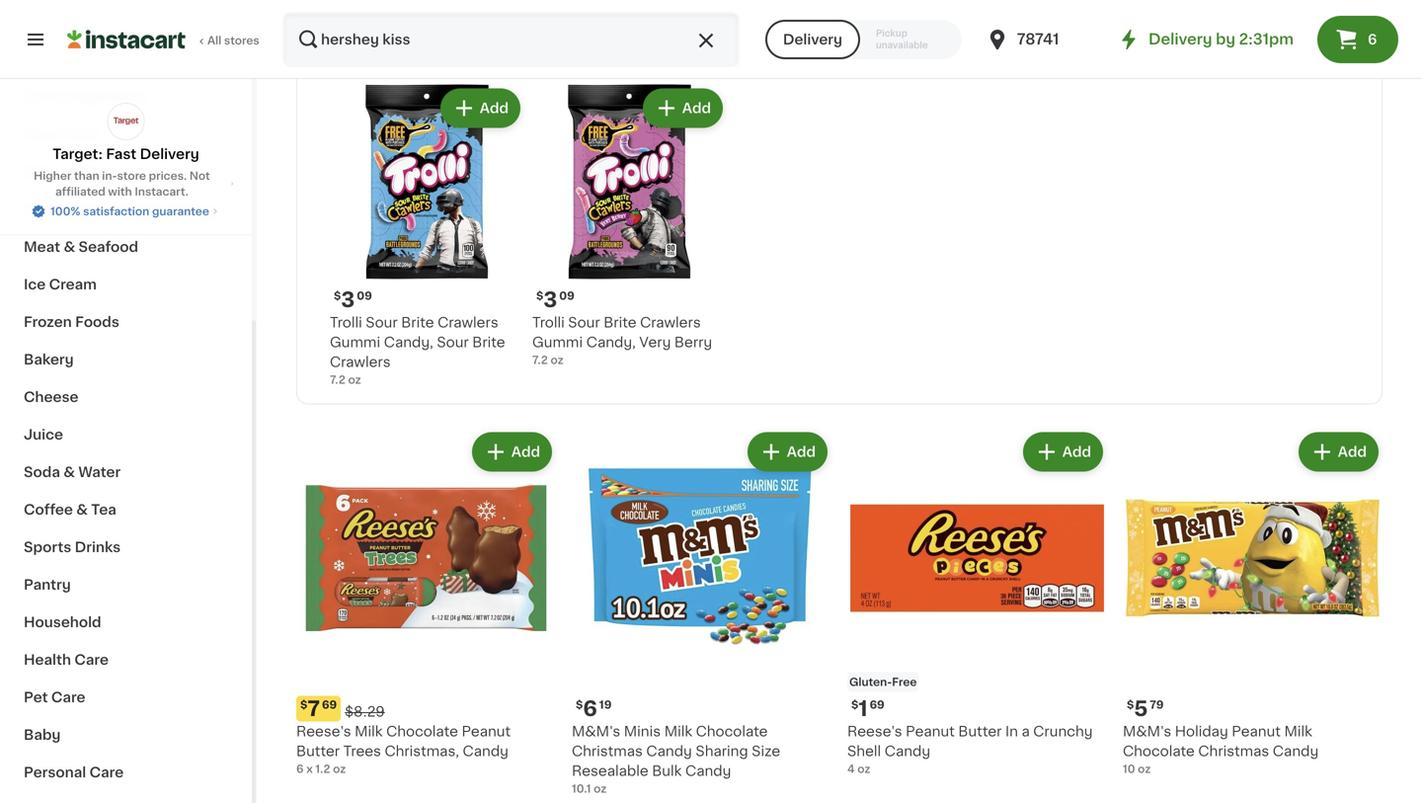 Task type: describe. For each thing, give the bounding box(es) containing it.
coffee
[[24, 503, 73, 517]]

x
[[306, 764, 313, 775]]

health care link
[[12, 641, 240, 679]]

meat & seafood
[[24, 240, 138, 254]]

higher
[[34, 170, 71, 181]]

add button for m&m's holiday peanut milk chocolate christmas candy
[[1301, 434, 1377, 470]]

chocolate inside m&m's holiday peanut milk chocolate christmas candy 10 oz
[[1124, 745, 1195, 758]]

$ for m&m's holiday peanut milk chocolate christmas candy
[[1127, 700, 1135, 710]]

add button for reese's milk chocolate peanut butter trees christmas, candy
[[474, 434, 550, 470]]

oz inside the reese's milk chocolate peanut butter trees christmas, candy 6 x 1.2 oz
[[333, 764, 346, 775]]

add button for m&m's minis milk chocolate christmas candy sharing size resealable bulk candy
[[750, 434, 826, 470]]

chocolate inside the reese's milk chocolate peanut butter trees christmas, candy 6 x 1.2 oz
[[386, 725, 458, 739]]

$ 3 09 for trolli sour brite crawlers gummi candy, very berry
[[537, 290, 575, 310]]

$ 7 69
[[300, 699, 337, 719]]

7.2 inside trolli sour brite crawlers gummi candy, very berry 7.2 oz
[[533, 355, 548, 366]]

add for trolli sour brite crawlers gummi candy, very berry
[[683, 101, 711, 115]]

soda
[[24, 465, 60, 479]]

gummi for 7.2
[[533, 335, 583, 349]]

m&m's minis milk chocolate christmas candy sharing size resealable bulk candy 10.1 oz
[[572, 725, 781, 794]]

peanut inside m&m's holiday peanut milk chocolate christmas candy 10 oz
[[1232, 725, 1282, 739]]

brite for sour
[[401, 316, 434, 330]]

sharing
[[696, 745, 749, 758]]

instacart logo image
[[67, 28, 186, 51]]

in
[[1006, 725, 1019, 739]]

target: fast delivery link
[[53, 103, 199, 164]]

m&m's for 6
[[572, 725, 621, 739]]

christmas inside m&m's holiday peanut milk chocolate christmas candy 10 oz
[[1199, 745, 1270, 758]]

frozen
[[24, 315, 72, 329]]

meat
[[24, 240, 60, 254]]

fresh fruit link
[[12, 116, 240, 153]]

oz inside trolli sour brite crawlers gummi candy, sour brite crawlers 7.2 oz
[[348, 375, 361, 385]]

guarantee
[[152, 206, 209, 217]]

chocolate inside m&m's minis milk chocolate christmas candy sharing size resealable bulk candy 10.1 oz
[[696, 725, 768, 739]]

resealable
[[572, 764, 649, 778]]

taste
[[508, 26, 568, 47]]

personal care link
[[12, 754, 240, 791]]

add button for reese's peanut butter in a crunchy shell candy
[[1025, 434, 1102, 470]]

store
[[117, 170, 146, 181]]

Search field
[[285, 14, 738, 65]]

coffee & tea link
[[12, 491, 240, 529]]

candy inside reese's peanut butter in a crunchy shell candy 4 oz
[[885, 745, 931, 758]]

bulk
[[652, 764, 682, 778]]

target: fast delivery
[[53, 147, 199, 161]]

0 horizontal spatial crawlers
[[330, 355, 391, 369]]

your
[[453, 26, 503, 47]]

gummi for crawlers
[[330, 335, 381, 349]]

cream
[[49, 278, 97, 291]]

view
[[1272, 38, 1313, 55]]

delivery for delivery
[[783, 33, 843, 46]]

stores
[[224, 35, 260, 46]]

sports drinks
[[24, 541, 121, 554]]

0 horizontal spatial all
[[208, 35, 222, 46]]

cheese link
[[12, 378, 240, 416]]

3 for trolli sour brite crawlers gummi candy, sour brite crawlers
[[341, 290, 355, 310]]

trees
[[343, 745, 381, 758]]

juice link
[[12, 416, 240, 454]]

2:31pm
[[1240, 32, 1294, 46]]

shell
[[848, 745, 882, 758]]

7.2 inside trolli sour brite crawlers gummi candy, sour brite crawlers 7.2 oz
[[330, 375, 346, 385]]

100%
[[50, 206, 81, 217]]

candy inside m&m's holiday peanut milk chocolate christmas candy 10 oz
[[1273, 745, 1319, 758]]

$ 1 69
[[852, 699, 885, 719]]

pantry
[[24, 578, 71, 592]]

& for soda
[[64, 465, 75, 479]]

dairy & eggs link
[[12, 153, 240, 191]]

09 for trolli sour brite crawlers gummi candy, very berry
[[560, 291, 575, 301]]

care for pet care
[[51, 691, 85, 705]]

100% satisfaction guarantee button
[[31, 200, 221, 219]]

69 for 7
[[322, 700, 337, 710]]

fresh vegetables
[[24, 90, 147, 104]]

reese's peanut butter in a crunchy shell candy 4 oz
[[848, 725, 1093, 775]]

& for coffee
[[76, 503, 88, 517]]

crawlers for very
[[640, 316, 701, 330]]

christmas inside m&m's minis milk chocolate christmas candy sharing size resealable bulk candy 10.1 oz
[[572, 745, 643, 758]]

add for trolli sour brite crawlers gummi candy, sour brite crawlers
[[480, 101, 509, 115]]

& for snacks
[[79, 203, 90, 216]]

peanut inside the reese's milk chocolate peanut butter trees christmas, candy 6 x 1.2 oz
[[462, 725, 511, 739]]

delivery for delivery by 2:31pm
[[1149, 32, 1213, 46]]

foods
[[75, 315, 119, 329]]

ice
[[24, 278, 46, 291]]

baby link
[[12, 716, 240, 754]]

trolli for trolli sour brite crawlers gummi candy, very berry
[[533, 316, 565, 330]]

service type group
[[766, 20, 962, 59]]

prices.
[[149, 170, 187, 181]]

buds
[[573, 26, 629, 47]]

christmas,
[[385, 745, 459, 758]]

ice cream
[[24, 278, 97, 291]]

delivery by 2:31pm link
[[1118, 28, 1294, 51]]

juice
[[24, 428, 63, 442]]

sports
[[24, 541, 71, 554]]

fast
[[106, 147, 137, 161]]

snacks & candy
[[24, 203, 141, 216]]

very
[[640, 335, 671, 349]]

sour for 7.2
[[568, 316, 600, 330]]

78741
[[1018, 32, 1060, 46]]

baby
[[24, 728, 61, 742]]

$ inside the $ 7 69
[[300, 700, 308, 710]]

reese's for reese's peanut butter in a crunchy shell candy
[[848, 725, 903, 739]]

snacks & candy link
[[12, 191, 240, 228]]

product group containing 5
[[1124, 428, 1383, 777]]

holiday
[[1176, 725, 1229, 739]]

soda & water
[[24, 465, 121, 479]]

nsored
[[388, 55, 427, 65]]

free
[[893, 677, 917, 688]]

7
[[308, 699, 320, 719]]

$7.69 original price: $8.29 element
[[296, 696, 556, 722]]

m&m's holiday peanut milk chocolate christmas candy 10 oz
[[1124, 725, 1319, 775]]

$ 3 09 for trolli sour brite crawlers gummi candy, sour brite crawlers
[[334, 290, 372, 310]]

6 inside button
[[1369, 33, 1378, 46]]

delivery button
[[766, 20, 861, 59]]

gluten-free
[[850, 677, 917, 688]]

09 for trolli sour brite crawlers gummi candy, sour brite crawlers
[[357, 291, 372, 301]]

$8.29
[[345, 705, 385, 719]]

add for reese's peanut butter in a crunchy shell candy
[[1063, 445, 1092, 459]]

m&m's for 5
[[1124, 725, 1172, 739]]

tea
[[91, 503, 116, 517]]

reese's milk chocolate peanut butter trees christmas, candy 6 x 1.2 oz
[[296, 725, 511, 775]]

meat & seafood link
[[12, 228, 240, 266]]

butter inside reese's peanut butter in a crunchy shell candy 4 oz
[[959, 725, 1002, 739]]

add for reese's milk chocolate peanut butter trees christmas, candy
[[512, 445, 541, 459]]

reward your taste buds spo nsored
[[366, 26, 629, 65]]

& for dairy
[[66, 165, 77, 179]]

higher than in-store prices. not affiliated with instacart.
[[34, 170, 210, 197]]

add for m&m's minis milk chocolate christmas candy sharing size resealable bulk candy
[[787, 445, 816, 459]]

than
[[74, 170, 99, 181]]

6 button
[[1318, 16, 1399, 63]]

dairy & eggs
[[24, 165, 116, 179]]

butter inside the reese's milk chocolate peanut butter trees christmas, candy 6 x 1.2 oz
[[296, 745, 340, 758]]



Task type: vqa. For each thing, say whether or not it's contained in the screenshot.
'M&M's'
yes



Task type: locate. For each thing, give the bounding box(es) containing it.
$ for m&m's minis milk chocolate christmas candy sharing size resealable bulk candy
[[576, 700, 583, 710]]

2 trolli from the left
[[533, 316, 565, 330]]

$ 3 09 up trolli sour brite crawlers gummi candy, very berry 7.2 oz
[[537, 290, 575, 310]]

size
[[752, 745, 781, 758]]

reese's for reese's milk chocolate peanut butter trees christmas, candy
[[296, 725, 351, 739]]

1 $ 3 09 from the left
[[334, 290, 372, 310]]

christmas down the holiday
[[1199, 745, 1270, 758]]

care right pet
[[51, 691, 85, 705]]

crawlers inside trolli sour brite crawlers gummi candy, very berry 7.2 oz
[[640, 316, 701, 330]]

2 fresh from the top
[[24, 127, 63, 141]]

2 horizontal spatial 6
[[1369, 33, 1378, 46]]

2 horizontal spatial chocolate
[[1124, 745, 1195, 758]]

0 horizontal spatial $ 3 09
[[334, 290, 372, 310]]

1 reese's from the left
[[296, 725, 351, 739]]

milk inside m&m's minis milk chocolate christmas candy sharing size resealable bulk candy 10.1 oz
[[665, 725, 693, 739]]

& inside 'link'
[[76, 503, 88, 517]]

1 69 from the left
[[322, 700, 337, 710]]

oz inside m&m's holiday peanut milk chocolate christmas candy 10 oz
[[1139, 764, 1151, 775]]

household link
[[12, 604, 240, 641]]

1 vertical spatial butter
[[296, 745, 340, 758]]

0 vertical spatial 6
[[1369, 33, 1378, 46]]

69 inside the $ 7 69
[[322, 700, 337, 710]]

care for personal care
[[90, 766, 124, 780]]

3 up trolli sour brite crawlers gummi candy, very berry 7.2 oz
[[544, 290, 558, 310]]

candy inside the reese's milk chocolate peanut butter trees christmas, candy 6 x 1.2 oz
[[463, 745, 509, 758]]

fresh fruit
[[24, 127, 100, 141]]

m&m's inside m&m's holiday peanut milk chocolate christmas candy 10 oz
[[1124, 725, 1172, 739]]

1 candy, from the left
[[384, 335, 434, 349]]

instacart.
[[135, 186, 189, 197]]

affiliated
[[55, 186, 105, 197]]

oz inside m&m's minis milk chocolate christmas candy sharing size resealable bulk candy 10.1 oz
[[594, 784, 607, 794]]

1 horizontal spatial candy,
[[587, 335, 636, 349]]

peanut right the holiday
[[1232, 725, 1282, 739]]

& for meat
[[64, 240, 75, 254]]

seafood
[[79, 240, 138, 254]]

a
[[1022, 725, 1030, 739]]

personal
[[24, 766, 86, 780]]

0 horizontal spatial christmas
[[572, 745, 643, 758]]

$ down gluten-
[[852, 700, 859, 710]]

2 horizontal spatial sour
[[568, 316, 600, 330]]

candy, inside trolli sour brite crawlers gummi candy, very berry 7.2 oz
[[587, 335, 636, 349]]

reward
[[366, 26, 449, 47]]

milk down $8.29
[[355, 725, 383, 739]]

oz inside reese's peanut butter in a crunchy shell candy 4 oz
[[858, 764, 871, 775]]

& down target:
[[66, 165, 77, 179]]

milk inside the reese's milk chocolate peanut butter trees christmas, candy 6 x 1.2 oz
[[355, 725, 383, 739]]

care
[[74, 653, 109, 667], [51, 691, 85, 705], [90, 766, 124, 780]]

69 for 1
[[870, 700, 885, 710]]

in-
[[102, 170, 117, 181]]

6 left x
[[296, 764, 304, 775]]

add button for trolli sour brite crawlers gummi candy, sour brite crawlers
[[442, 90, 519, 126]]

crunchy
[[1034, 725, 1093, 739]]

0 horizontal spatial candy,
[[384, 335, 434, 349]]

fresh for fresh vegetables
[[24, 90, 63, 104]]

0 vertical spatial 7.2
[[533, 355, 548, 366]]

0 vertical spatial butter
[[959, 725, 1002, 739]]

reese's inside reese's peanut butter in a crunchy shell candy 4 oz
[[848, 725, 903, 739]]

trolli inside trolli sour brite crawlers gummi candy, sour brite crawlers 7.2 oz
[[330, 316, 362, 330]]

1 vertical spatial 7.2
[[330, 375, 346, 385]]

0 horizontal spatial 3
[[341, 290, 355, 310]]

1 vertical spatial 6
[[583, 699, 598, 719]]

69 inside $ 1 69
[[870, 700, 885, 710]]

$ inside $ 5 79
[[1127, 700, 1135, 710]]

$ inside $ 1 69
[[852, 700, 859, 710]]

candy, inside trolli sour brite crawlers gummi candy, sour brite crawlers 7.2 oz
[[384, 335, 434, 349]]

$ up trolli sour brite crawlers gummi candy, sour brite crawlers 7.2 oz
[[334, 291, 341, 301]]

0 horizontal spatial m&m's
[[572, 725, 621, 739]]

sports drinks link
[[12, 529, 240, 566]]

0 horizontal spatial chocolate
[[386, 725, 458, 739]]

6 right the "view all"
[[1369, 33, 1378, 46]]

1 horizontal spatial butter
[[959, 725, 1002, 739]]

brite inside trolli sour brite crawlers gummi candy, very berry 7.2 oz
[[604, 316, 637, 330]]

1 09 from the left
[[357, 291, 372, 301]]

m&m's down $ 5 79
[[1124, 725, 1172, 739]]

1 horizontal spatial brite
[[473, 335, 506, 349]]

1 horizontal spatial delivery
[[783, 33, 843, 46]]

1 horizontal spatial christmas
[[1199, 745, 1270, 758]]

2 69 from the left
[[870, 700, 885, 710]]

dairy
[[24, 165, 62, 179]]

frozen foods link
[[12, 303, 240, 341]]

09 up trolli sour brite crawlers gummi candy, very berry 7.2 oz
[[560, 291, 575, 301]]

pet care
[[24, 691, 85, 705]]

m&m's down $ 6 19
[[572, 725, 621, 739]]

1 vertical spatial care
[[51, 691, 85, 705]]

peanut down free
[[906, 725, 955, 739]]

2 gummi from the left
[[533, 335, 583, 349]]

2 horizontal spatial crawlers
[[640, 316, 701, 330]]

1 horizontal spatial 09
[[560, 291, 575, 301]]

trolli
[[330, 316, 362, 330], [533, 316, 565, 330]]

0 horizontal spatial 69
[[322, 700, 337, 710]]

brite for very
[[604, 316, 637, 330]]

fresh up fresh fruit on the left of page
[[24, 90, 63, 104]]

1 m&m's from the left
[[572, 725, 621, 739]]

butter
[[959, 725, 1002, 739], [296, 745, 340, 758]]

2 reese's from the left
[[848, 725, 903, 739]]

candy
[[94, 203, 141, 216], [463, 745, 509, 758], [647, 745, 693, 758], [885, 745, 931, 758], [1273, 745, 1319, 758], [686, 764, 732, 778]]

3
[[341, 290, 355, 310], [544, 290, 558, 310]]

product group containing 7
[[296, 428, 556, 777]]

1 horizontal spatial gummi
[[533, 335, 583, 349]]

gummi inside trolli sour brite crawlers gummi candy, sour brite crawlers 7.2 oz
[[330, 335, 381, 349]]

gummi inside trolli sour brite crawlers gummi candy, very berry 7.2 oz
[[533, 335, 583, 349]]

& down affiliated
[[79, 203, 90, 216]]

by
[[1217, 32, 1236, 46]]

0 horizontal spatial 7.2
[[330, 375, 346, 385]]

bakery link
[[12, 341, 240, 378]]

$ left 79
[[1127, 700, 1135, 710]]

6 inside the reese's milk chocolate peanut butter trees christmas, candy 6 x 1.2 oz
[[296, 764, 304, 775]]

milk right minis
[[665, 725, 693, 739]]

1 horizontal spatial 6
[[583, 699, 598, 719]]

target: fast delivery logo image
[[107, 103, 145, 140]]

1 horizontal spatial milk
[[665, 725, 693, 739]]

0 horizontal spatial butter
[[296, 745, 340, 758]]

bakery
[[24, 353, 74, 367]]

snacks
[[24, 203, 75, 216]]

candy, for sour
[[384, 335, 434, 349]]

0 horizontal spatial 09
[[357, 291, 372, 301]]

pantry link
[[12, 566, 240, 604]]

2 horizontal spatial peanut
[[1232, 725, 1282, 739]]

$ for trolli sour brite crawlers gummi candy, very berry
[[537, 291, 544, 301]]

& left tea
[[76, 503, 88, 517]]

&
[[66, 165, 77, 179], [79, 203, 90, 216], [64, 240, 75, 254], [64, 465, 75, 479], [76, 503, 88, 517]]

add for m&m's holiday peanut milk chocolate christmas candy
[[1339, 445, 1368, 459]]

butter up 1.2
[[296, 745, 340, 758]]

0 horizontal spatial trolli
[[330, 316, 362, 330]]

fresh vegetables link
[[12, 78, 240, 116]]

fresh for fresh fruit
[[24, 127, 63, 141]]

3 for trolli sour brite crawlers gummi candy, very berry
[[544, 290, 558, 310]]

soda & water link
[[12, 454, 240, 491]]

$ 3 09 up trolli sour brite crawlers gummi candy, sour brite crawlers 7.2 oz
[[334, 290, 372, 310]]

0 horizontal spatial sour
[[366, 316, 398, 330]]

2 horizontal spatial milk
[[1285, 725, 1313, 739]]

2 peanut from the left
[[906, 725, 955, 739]]

m&m's inside m&m's minis milk chocolate christmas candy sharing size resealable bulk candy 10.1 oz
[[572, 725, 621, 739]]

not
[[190, 170, 210, 181]]

69
[[322, 700, 337, 710], [870, 700, 885, 710]]

1 horizontal spatial peanut
[[906, 725, 955, 739]]

household
[[24, 616, 101, 629]]

gummi
[[330, 335, 381, 349], [533, 335, 583, 349]]

1 horizontal spatial trolli
[[533, 316, 565, 330]]

2 milk from the left
[[665, 725, 693, 739]]

3 peanut from the left
[[1232, 725, 1282, 739]]

higher than in-store prices. not affiliated with instacart. link
[[16, 168, 236, 200]]

crawlers for sour
[[438, 316, 499, 330]]

gluten-
[[850, 677, 893, 688]]

1 horizontal spatial crawlers
[[438, 316, 499, 330]]

candy,
[[384, 335, 434, 349], [587, 335, 636, 349]]

sour inside trolli sour brite crawlers gummi candy, very berry 7.2 oz
[[568, 316, 600, 330]]

10
[[1124, 764, 1136, 775]]

1 horizontal spatial all
[[1317, 38, 1339, 55]]

0 horizontal spatial peanut
[[462, 725, 511, 739]]

all left stores at the left top of the page
[[208, 35, 222, 46]]

delivery by 2:31pm
[[1149, 32, 1294, 46]]

trolli for trolli sour brite crawlers gummi candy, sour brite crawlers
[[330, 316, 362, 330]]

1 horizontal spatial 3
[[544, 290, 558, 310]]

$ for trolli sour brite crawlers gummi candy, sour brite crawlers
[[334, 291, 341, 301]]

09
[[357, 291, 372, 301], [560, 291, 575, 301]]

vegetables
[[67, 90, 147, 104]]

& right 'soda' at the bottom
[[64, 465, 75, 479]]

add button for trolli sour brite crawlers gummi candy, very berry
[[645, 90, 721, 126]]

0 horizontal spatial brite
[[401, 316, 434, 330]]

$
[[334, 291, 341, 301], [537, 291, 544, 301], [300, 700, 308, 710], [576, 700, 583, 710], [852, 700, 859, 710], [1127, 700, 1135, 710]]

$ 6 19
[[576, 699, 612, 719]]

6
[[1369, 33, 1378, 46], [583, 699, 598, 719], [296, 764, 304, 775]]

78741 button
[[986, 12, 1104, 67]]

all
[[208, 35, 222, 46], [1317, 38, 1339, 55]]

milk inside m&m's holiday peanut milk chocolate christmas candy 10 oz
[[1285, 725, 1313, 739]]

1 gummi from the left
[[330, 335, 381, 349]]

chocolate up 'sharing'
[[696, 725, 768, 739]]

berry
[[675, 335, 713, 349]]

peanut inside reese's peanut butter in a crunchy shell candy 4 oz
[[906, 725, 955, 739]]

all stores link
[[67, 12, 261, 67]]

$ left $8.29
[[300, 700, 308, 710]]

1 3 from the left
[[341, 290, 355, 310]]

69 right 7
[[322, 700, 337, 710]]

reese's down the $ 7 69
[[296, 725, 351, 739]]

2 3 from the left
[[544, 290, 558, 310]]

chocolate up 10
[[1124, 745, 1195, 758]]

peanut down $7.69 original price: $8.29 element
[[462, 725, 511, 739]]

pet care link
[[12, 679, 240, 716]]

all right view at the right of the page
[[1317, 38, 1339, 55]]

2 $ 3 09 from the left
[[537, 290, 575, 310]]

0 vertical spatial fresh
[[24, 90, 63, 104]]

79
[[1150, 700, 1164, 710]]

add
[[480, 101, 509, 115], [683, 101, 711, 115], [512, 445, 541, 459], [787, 445, 816, 459], [1063, 445, 1092, 459], [1339, 445, 1368, 459]]

reward your taste buds image
[[313, 24, 358, 69]]

christmas up the resealable
[[572, 745, 643, 758]]

crawlers
[[438, 316, 499, 330], [640, 316, 701, 330], [330, 355, 391, 369]]

product group containing 6
[[572, 428, 832, 797]]

69 right 1 on the bottom right of page
[[870, 700, 885, 710]]

chocolate up christmas,
[[386, 725, 458, 739]]

$ 5 79
[[1127, 699, 1164, 719]]

1 fresh from the top
[[24, 90, 63, 104]]

product group
[[330, 84, 525, 388], [533, 84, 727, 368], [296, 428, 556, 777], [572, 428, 832, 797], [848, 428, 1108, 777], [1124, 428, 1383, 777]]

product group containing 1
[[848, 428, 1108, 777]]

$ for reese's peanut butter in a crunchy shell candy
[[852, 700, 859, 710]]

trolli inside trolli sour brite crawlers gummi candy, very berry 7.2 oz
[[533, 316, 565, 330]]

19
[[600, 700, 612, 710]]

4
[[848, 764, 855, 775]]

10.1
[[572, 784, 591, 794]]

trolli sour brite crawlers gummi candy, very berry 7.2 oz
[[533, 316, 713, 366]]

milk right the holiday
[[1285, 725, 1313, 739]]

fresh up dairy
[[24, 127, 63, 141]]

fruit
[[67, 127, 100, 141]]

09 up trolli sour brite crawlers gummi candy, sour brite crawlers 7.2 oz
[[357, 291, 372, 301]]

1 peanut from the left
[[462, 725, 511, 739]]

2 vertical spatial care
[[90, 766, 124, 780]]

2 09 from the left
[[560, 291, 575, 301]]

sour for crawlers
[[366, 316, 398, 330]]

1
[[859, 699, 868, 719]]

3 up trolli sour brite crawlers gummi candy, sour brite crawlers 7.2 oz
[[341, 290, 355, 310]]

$ inside $ 6 19
[[576, 700, 583, 710]]

eggs
[[80, 165, 116, 179]]

2 m&m's from the left
[[1124, 725, 1172, 739]]

1 milk from the left
[[355, 725, 383, 739]]

1 vertical spatial fresh
[[24, 127, 63, 141]]

cheese
[[24, 390, 78, 404]]

care right health
[[74, 653, 109, 667]]

0 vertical spatial care
[[74, 653, 109, 667]]

2 christmas from the left
[[1199, 745, 1270, 758]]

100% satisfaction guarantee
[[50, 206, 209, 217]]

health care
[[24, 653, 109, 667]]

pet
[[24, 691, 48, 705]]

with
[[108, 186, 132, 197]]

0 horizontal spatial 6
[[296, 764, 304, 775]]

candy, for very
[[587, 335, 636, 349]]

1 horizontal spatial 69
[[870, 700, 885, 710]]

1 horizontal spatial reese's
[[848, 725, 903, 739]]

2 horizontal spatial brite
[[604, 316, 637, 330]]

None search field
[[283, 12, 740, 67]]

view all
[[1272, 38, 1339, 55]]

2 candy, from the left
[[587, 335, 636, 349]]

water
[[78, 465, 121, 479]]

0 horizontal spatial gummi
[[330, 335, 381, 349]]

butter left the in
[[959, 725, 1002, 739]]

fresh
[[24, 90, 63, 104], [24, 127, 63, 141]]

reese's inside the reese's milk chocolate peanut butter trees christmas, candy 6 x 1.2 oz
[[296, 725, 351, 739]]

oz inside trolli sour brite crawlers gummi candy, very berry 7.2 oz
[[551, 355, 564, 366]]

$ up trolli sour brite crawlers gummi candy, very berry 7.2 oz
[[537, 291, 544, 301]]

0 horizontal spatial delivery
[[140, 147, 199, 161]]

personal care
[[24, 766, 124, 780]]

coffee & tea
[[24, 503, 116, 517]]

satisfaction
[[83, 206, 149, 217]]

6 left the 19
[[583, 699, 598, 719]]

2 horizontal spatial delivery
[[1149, 32, 1213, 46]]

delivery inside button
[[783, 33, 843, 46]]

3 milk from the left
[[1285, 725, 1313, 739]]

0 horizontal spatial reese's
[[296, 725, 351, 739]]

1 horizontal spatial sour
[[437, 335, 469, 349]]

1 trolli from the left
[[330, 316, 362, 330]]

care down baby link on the bottom
[[90, 766, 124, 780]]

1 horizontal spatial chocolate
[[696, 725, 768, 739]]

& right meat
[[64, 240, 75, 254]]

2 vertical spatial 6
[[296, 764, 304, 775]]

$ left the 19
[[576, 700, 583, 710]]

delivery
[[1149, 32, 1213, 46], [783, 33, 843, 46], [140, 147, 199, 161]]

0 horizontal spatial milk
[[355, 725, 383, 739]]

spo
[[366, 55, 388, 65]]

reese's up shell
[[848, 725, 903, 739]]

christmas
[[572, 745, 643, 758], [1199, 745, 1270, 758]]

1 christmas from the left
[[572, 745, 643, 758]]

oz
[[551, 355, 564, 366], [348, 375, 361, 385], [333, 764, 346, 775], [858, 764, 871, 775], [1139, 764, 1151, 775], [594, 784, 607, 794]]

1 horizontal spatial $ 3 09
[[537, 290, 575, 310]]

1 horizontal spatial m&m's
[[1124, 725, 1172, 739]]

care for health care
[[74, 653, 109, 667]]

1 horizontal spatial 7.2
[[533, 355, 548, 366]]



